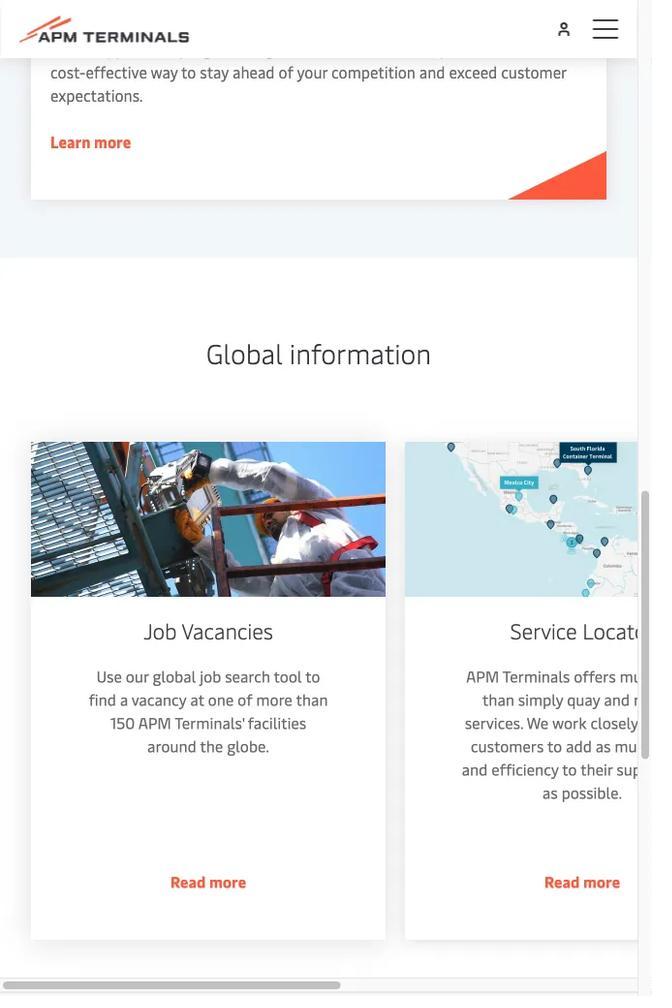 Task type: locate. For each thing, give the bounding box(es) containing it.
team building event at apm terminals image
[[31, 442, 386, 597]]

more
[[94, 131, 131, 152], [256, 690, 293, 710], [209, 872, 246, 893], [584, 872, 621, 893]]

modern,
[[391, 15, 449, 35]]

the inside staying up-to-date in today's challenging logistics industry, while keeping costs low, is not easy. we're convinced that using modern, standardized and tested application programming interfaces (apis) is the quickest and most cost-effective way to stay ahead of your competition and exceed customer expectations.
[[408, 38, 432, 59]]

1 read more from the left
[[171, 872, 246, 893]]

industry,
[[400, 0, 460, 12]]

the down terminals'
[[200, 736, 223, 757]]

the down the 'modern,'
[[408, 38, 432, 59]]

easy.
[[164, 15, 198, 35]]

1 horizontal spatial apm
[[467, 666, 500, 687]]

is left 'not'
[[122, 15, 133, 35]]

apm left terminals
[[467, 666, 500, 687]]

0 vertical spatial and
[[546, 15, 572, 35]]

1 vertical spatial of
[[238, 690, 253, 710]]

way
[[151, 61, 178, 82]]

1 read from the left
[[171, 872, 206, 893]]

and up the 'most'
[[546, 15, 572, 35]]

find services offered by apm terminals globally image
[[405, 442, 653, 597]]

0 vertical spatial the
[[408, 38, 432, 59]]

0 horizontal spatial read
[[171, 872, 206, 893]]

a
[[120, 690, 128, 710]]

apm inside use our global job search tool to find a vacancy at one of  more than 150 apm terminals' facilities around the globe.
[[138, 713, 171, 734]]

staying
[[50, 0, 102, 12]]

and
[[546, 15, 572, 35], [497, 38, 523, 59], [420, 61, 446, 82]]

and down standardized
[[497, 38, 523, 59]]

using
[[350, 15, 387, 35]]

apm terminals offers much
[[462, 666, 653, 803]]

1 horizontal spatial of
[[279, 61, 294, 82]]

0 vertical spatial apm
[[467, 666, 500, 687]]

0 vertical spatial is
[[122, 15, 133, 35]]

ahead
[[233, 61, 275, 82]]

150
[[110, 713, 135, 734]]

cost-
[[50, 61, 86, 82]]

0 vertical spatial to
[[181, 61, 196, 82]]

2 read more from the left
[[545, 872, 621, 893]]

most
[[526, 38, 562, 59]]

1 vertical spatial to
[[306, 666, 320, 687]]

1 horizontal spatial the
[[408, 38, 432, 59]]

1 horizontal spatial is
[[394, 38, 405, 59]]

to inside use our global job search tool to find a vacancy at one of  more than 150 apm terminals' facilities around the globe.
[[306, 666, 320, 687]]

read
[[171, 872, 206, 893], [545, 872, 580, 893]]

0 horizontal spatial is
[[122, 15, 133, 35]]

apm down vacancy
[[138, 713, 171, 734]]

2 horizontal spatial and
[[546, 15, 572, 35]]

service locator
[[511, 617, 653, 645]]

global
[[206, 335, 283, 371]]

globe.
[[227, 736, 270, 757]]

to
[[181, 61, 196, 82], [306, 666, 320, 687]]

1 horizontal spatial read
[[545, 872, 580, 893]]

competition
[[332, 61, 416, 82]]

learn
[[50, 131, 91, 152]]

2 vertical spatial and
[[420, 61, 446, 82]]

use our global job search tool to find a vacancy at one of  more than 150 apm terminals' facilities around the globe.
[[89, 666, 328, 757]]

tested
[[50, 38, 95, 59]]

to up than
[[306, 666, 320, 687]]

to right way
[[181, 61, 196, 82]]

0 horizontal spatial to
[[181, 61, 196, 82]]

locator
[[583, 617, 653, 645]]

is
[[122, 15, 133, 35], [394, 38, 405, 59]]

0 horizontal spatial the
[[200, 736, 223, 757]]

2 read from the left
[[545, 872, 580, 893]]

apm
[[467, 666, 500, 687], [138, 713, 171, 734]]

1 vertical spatial and
[[497, 38, 523, 59]]

0 horizontal spatial and
[[420, 61, 446, 82]]

around
[[147, 736, 197, 757]]

read more for locator
[[545, 872, 621, 893]]

and down quickest
[[420, 61, 446, 82]]

is right (apis)
[[394, 38, 405, 59]]

1 horizontal spatial to
[[306, 666, 320, 687]]

1 vertical spatial apm
[[138, 713, 171, 734]]

of inside staying up-to-date in today's challenging logistics industry, while keeping costs low, is not easy. we're convinced that using modern, standardized and tested application programming interfaces (apis) is the quickest and most cost-effective way to stay ahead of your competition and exceed customer expectations.
[[279, 61, 294, 82]]

of
[[279, 61, 294, 82], [238, 690, 253, 710]]

0 horizontal spatial apm
[[138, 713, 171, 734]]

read for service
[[545, 872, 580, 893]]

tool
[[274, 666, 302, 687]]

1 vertical spatial the
[[200, 736, 223, 757]]

of left your
[[279, 61, 294, 82]]

the
[[408, 38, 432, 59], [200, 736, 223, 757]]

1 horizontal spatial read more
[[545, 872, 621, 893]]

job
[[200, 666, 221, 687]]

find
[[89, 690, 116, 710]]

facilities
[[248, 713, 307, 734]]

1 vertical spatial is
[[394, 38, 405, 59]]

0 horizontal spatial read more
[[171, 872, 246, 893]]

of down search
[[238, 690, 253, 710]]

while
[[464, 0, 501, 12]]

keeping
[[505, 0, 559, 12]]

read more
[[171, 872, 246, 893], [545, 872, 621, 893]]

0 horizontal spatial of
[[238, 690, 253, 710]]

your
[[297, 61, 328, 82]]

0 vertical spatial of
[[279, 61, 294, 82]]

interfaces
[[277, 38, 347, 59]]

our
[[126, 666, 149, 687]]

1 horizontal spatial and
[[497, 38, 523, 59]]

use
[[97, 666, 122, 687]]



Task type: vqa. For each thing, say whether or not it's contained in the screenshot.
Much
yes



Task type: describe. For each thing, give the bounding box(es) containing it.
up-
[[106, 0, 130, 12]]

information
[[290, 335, 432, 371]]

at
[[190, 690, 204, 710]]

terminals'
[[175, 713, 244, 734]]

quickest
[[435, 38, 493, 59]]

to-
[[130, 0, 151, 12]]

more inside use our global job search tool to find a vacancy at one of  more than 150 apm terminals' facilities around the globe.
[[256, 690, 293, 710]]

vacancies
[[182, 617, 273, 645]]

logistics
[[339, 0, 396, 12]]

to inside staying up-to-date in today's challenging logistics industry, while keeping costs low, is not easy. we're convinced that using modern, standardized and tested application programming interfaces (apis) is the quickest and most cost-effective way to stay ahead of your competition and exceed customer expectations.
[[181, 61, 196, 82]]

job
[[144, 617, 177, 645]]

apm inside apm terminals offers much
[[467, 666, 500, 687]]

the inside use our global job search tool to find a vacancy at one of  more than 150 apm terminals' facilities around the globe.
[[200, 736, 223, 757]]

exceed
[[449, 61, 498, 82]]

expectations.
[[50, 84, 143, 105]]

costs
[[50, 15, 87, 35]]

today's
[[202, 0, 252, 12]]

we're
[[201, 15, 240, 35]]

service
[[511, 617, 578, 645]]

global information
[[206, 335, 432, 371]]

challenging
[[255, 0, 336, 12]]

that
[[317, 15, 346, 35]]

than
[[296, 690, 328, 710]]

customer
[[502, 61, 567, 82]]

stay
[[200, 61, 229, 82]]

vacancy
[[132, 690, 187, 710]]

application
[[99, 38, 176, 59]]

read for job
[[171, 872, 206, 893]]

not
[[137, 15, 161, 35]]

in
[[186, 0, 198, 12]]

programming
[[180, 38, 274, 59]]

date
[[151, 0, 182, 12]]

convinced
[[244, 15, 314, 35]]

effective
[[86, 61, 147, 82]]

terminals
[[503, 666, 571, 687]]

search
[[225, 666, 271, 687]]

learn more
[[50, 131, 131, 152]]

standardized
[[452, 15, 542, 35]]

read more for vacancies
[[171, 872, 246, 893]]

of inside use our global job search tool to find a vacancy at one of  more than 150 apm terminals' facilities around the globe.
[[238, 690, 253, 710]]

one
[[208, 690, 234, 710]]

offers
[[574, 666, 617, 687]]

staying up-to-date in today's challenging logistics industry, while keeping costs low, is not easy. we're convinced that using modern, standardized and tested application programming interfaces (apis) is the quickest and most cost-effective way to stay ahead of your competition and exceed customer expectations.
[[50, 0, 572, 105]]

job vacancies
[[144, 617, 273, 645]]

low,
[[91, 15, 119, 35]]

much
[[620, 666, 653, 687]]

(apis)
[[351, 38, 390, 59]]

global
[[153, 666, 196, 687]]



